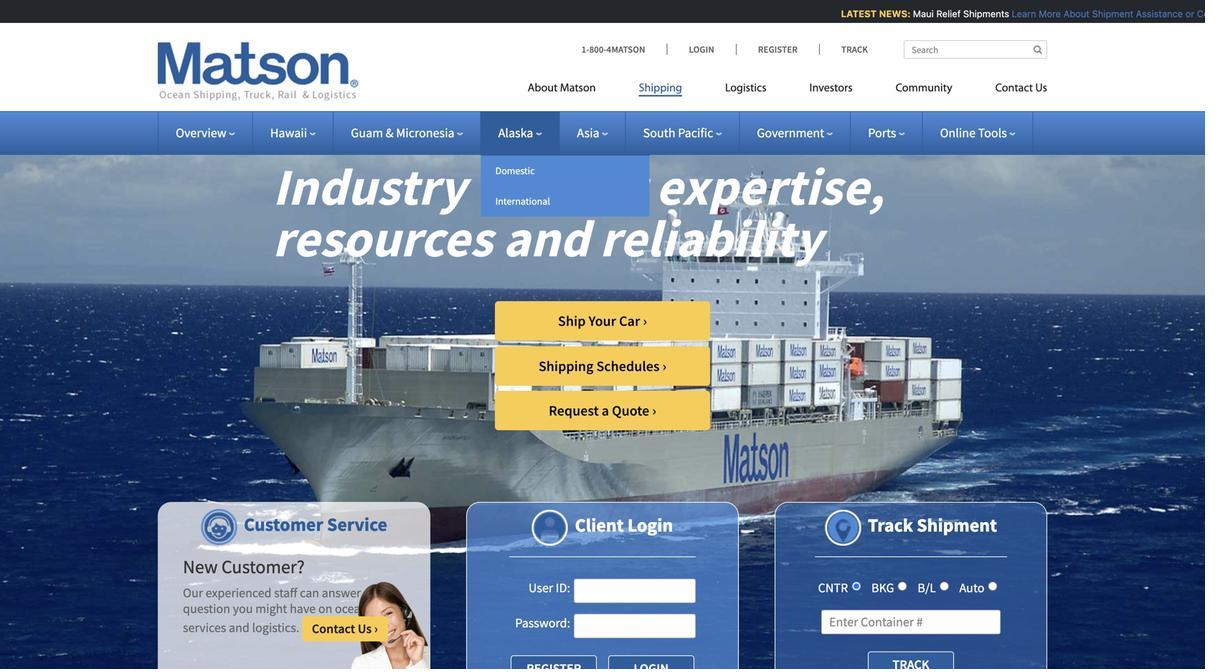 Task type: describe. For each thing, give the bounding box(es) containing it.
B/L radio
[[940, 582, 950, 591]]

shipping schedules ›
[[539, 357, 667, 375]]

latest
[[837, 8, 873, 19]]

industry
[[273, 154, 466, 219]]

tools
[[979, 125, 1008, 141]]

news:
[[875, 8, 907, 19]]

quote
[[612, 402, 650, 420]]

community link
[[875, 76, 975, 105]]

leading
[[477, 154, 646, 219]]

ports
[[869, 125, 897, 141]]

track for track shipment
[[868, 514, 914, 537]]

contact for contact us ›
[[312, 621, 355, 637]]

experienced
[[206, 586, 272, 602]]

ship your car › link
[[495, 301, 711, 341]]

hawaii
[[270, 125, 307, 141]]

can
[[300, 586, 319, 602]]

user
[[529, 580, 554, 596]]

guam & micronesia
[[351, 125, 455, 141]]

auto
[[960, 580, 985, 596]]

blue matson logo with ocean, shipping, truck, rail and logistics written beneath it. image
[[158, 42, 359, 101]]

asia link
[[577, 125, 608, 141]]

more
[[1035, 8, 1057, 19]]

services and
[[183, 620, 250, 636]]

search image
[[1034, 45, 1043, 54]]

domestic
[[496, 164, 535, 177]]

online tools link
[[941, 125, 1016, 141]]

1 vertical spatial shipment
[[917, 514, 998, 537]]

overview
[[176, 125, 227, 141]]

guam
[[351, 125, 383, 141]]

ports link
[[869, 125, 905, 141]]

resources
[[273, 206, 493, 271]]

0 vertical spatial shipment
[[1088, 8, 1130, 19]]

logistics.
[[252, 620, 299, 636]]

industry leading expertise, resources and reliability
[[273, 154, 885, 271]]

contact us link
[[975, 76, 1048, 105]]

con
[[1193, 8, 1206, 19]]

international
[[496, 195, 550, 208]]

ship your car ›
[[558, 312, 648, 330]]

government
[[758, 125, 825, 141]]

Password: password field
[[574, 614, 696, 639]]

us for contact us
[[1036, 83, 1048, 94]]

1-
[[582, 43, 590, 55]]

about matson link
[[528, 76, 618, 105]]

us for contact us ›
[[358, 621, 372, 637]]

customer service
[[244, 513, 388, 537]]

track for 'track' link
[[842, 43, 869, 55]]

a
[[602, 402, 610, 420]]

› right schedules at the bottom
[[663, 357, 667, 375]]

matson
[[560, 83, 596, 94]]

password:
[[516, 615, 571, 632]]

client
[[575, 514, 624, 537]]

investors
[[810, 83, 853, 94]]

› right quote
[[653, 402, 657, 420]]

shipping for shipping schedules ›
[[539, 357, 594, 375]]

any
[[364, 586, 383, 602]]

4matson
[[607, 43, 646, 55]]

client login
[[575, 514, 674, 537]]

shipping link
[[618, 76, 704, 105]]

maui
[[909, 8, 930, 19]]

latest news: maui relief shipments learn more about shipment assistance or con
[[837, 8, 1206, 19]]

new
[[183, 556, 218, 579]]

ocean
[[335, 601, 368, 617]]

bkg
[[872, 580, 895, 596]]

have
[[290, 601, 316, 617]]

› down any
[[375, 621, 378, 637]]

service
[[327, 513, 388, 537]]

might
[[256, 601, 287, 617]]

Enter Container # text field
[[822, 610, 1001, 635]]

online tools
[[941, 125, 1008, 141]]

about inside top menu "navigation"
[[528, 83, 558, 94]]

customer
[[244, 513, 324, 537]]

domestic link
[[481, 156, 650, 186]]

&
[[386, 125, 394, 141]]

community
[[896, 83, 953, 94]]

our
[[183, 586, 203, 602]]

car
[[620, 312, 641, 330]]

south pacific
[[644, 125, 714, 141]]

user id:
[[529, 580, 571, 596]]

pacific
[[679, 125, 714, 141]]

relief
[[932, 8, 957, 19]]

our experienced staff can answer any question you might have on ocean services and logistics.
[[183, 586, 383, 636]]



Task type: locate. For each thing, give the bounding box(es) containing it.
login right client
[[628, 514, 674, 537]]

investors link
[[789, 76, 875, 105]]

shipment left assistance
[[1088, 8, 1130, 19]]

about right more
[[1060, 8, 1086, 19]]

reliability
[[600, 206, 823, 271]]

0 vertical spatial contact
[[996, 83, 1034, 94]]

south pacific link
[[644, 125, 722, 141]]

1-800-4matson
[[582, 43, 646, 55]]

question
[[183, 601, 230, 617]]

1 horizontal spatial about
[[1060, 8, 1086, 19]]

track shipment
[[868, 514, 998, 537]]

about matson
[[528, 83, 596, 94]]

1-800-4matson link
[[582, 43, 667, 55]]

image of smiling customer service agent ready to help. image
[[349, 582, 431, 670]]

id:
[[556, 580, 571, 596]]

1 horizontal spatial us
[[1036, 83, 1048, 94]]

contact up tools
[[996, 83, 1034, 94]]

shipping up south
[[639, 83, 683, 94]]

online
[[941, 125, 976, 141]]

or
[[1182, 8, 1191, 19]]

0 horizontal spatial login
[[628, 514, 674, 537]]

800-
[[590, 43, 607, 55]]

shipments
[[959, 8, 1005, 19]]

staff
[[274, 586, 298, 602]]

your
[[589, 312, 617, 330]]

› right car
[[643, 312, 648, 330]]

answer
[[322, 586, 361, 602]]

shipping for shipping
[[639, 83, 683, 94]]

request a quote › link
[[495, 391, 711, 431]]

international link
[[481, 186, 650, 217]]

1 vertical spatial about
[[528, 83, 558, 94]]

0 horizontal spatial us
[[358, 621, 372, 637]]

› inside 'link'
[[643, 312, 648, 330]]

1 horizontal spatial login
[[689, 43, 715, 55]]

0 horizontal spatial about
[[528, 83, 558, 94]]

you
[[233, 601, 253, 617]]

0 horizontal spatial shipment
[[917, 514, 998, 537]]

Auto radio
[[989, 582, 998, 591]]

about
[[1060, 8, 1086, 19], [528, 83, 558, 94]]

Search search field
[[904, 40, 1048, 59]]

learn
[[1008, 8, 1032, 19]]

User ID: text field
[[574, 579, 696, 604]]

track up bkg radio
[[868, 514, 914, 537]]

contact inside top menu "navigation"
[[996, 83, 1034, 94]]

shipping up the request
[[539, 357, 594, 375]]

assistance
[[1132, 8, 1179, 19]]

register link
[[736, 43, 820, 55]]

ship
[[558, 312, 586, 330]]

track link
[[820, 43, 869, 55]]

alaska link
[[499, 125, 542, 141]]

1 vertical spatial contact
[[312, 621, 355, 637]]

track
[[842, 43, 869, 55], [868, 514, 914, 537]]

government link
[[758, 125, 834, 141]]

south
[[644, 125, 676, 141]]

alaska
[[499, 125, 534, 141]]

learn more about shipment assistance or con link
[[1008, 8, 1206, 19]]

0 vertical spatial shipping
[[639, 83, 683, 94]]

logistics link
[[704, 76, 789, 105]]

1 horizontal spatial shipping
[[639, 83, 683, 94]]

schedules
[[597, 357, 660, 375]]

us inside top menu "navigation"
[[1036, 83, 1048, 94]]

BKG radio
[[898, 582, 908, 591]]

login up shipping link
[[689, 43, 715, 55]]

0 vertical spatial login
[[689, 43, 715, 55]]

1 vertical spatial us
[[358, 621, 372, 637]]

1 vertical spatial login
[[628, 514, 674, 537]]

cntr
[[819, 580, 849, 596]]

0 vertical spatial us
[[1036, 83, 1048, 94]]

0 vertical spatial track
[[842, 43, 869, 55]]

customer?
[[222, 556, 305, 579]]

CNTR radio
[[852, 582, 862, 591]]

0 horizontal spatial shipping
[[539, 357, 594, 375]]

contact for contact us
[[996, 83, 1034, 94]]

and
[[503, 206, 590, 271]]

logistics
[[726, 83, 767, 94]]

1 vertical spatial shipping
[[539, 357, 594, 375]]

us down search image
[[1036, 83, 1048, 94]]

1 horizontal spatial contact
[[996, 83, 1034, 94]]

request
[[549, 402, 599, 420]]

register
[[759, 43, 798, 55]]

login link
[[667, 43, 736, 55]]

contact us › link
[[302, 617, 388, 642]]

top menu navigation
[[528, 76, 1048, 105]]

b/l
[[918, 580, 937, 596]]

us down ocean
[[358, 621, 372, 637]]

micronesia
[[396, 125, 455, 141]]

contact us
[[996, 83, 1048, 94]]

shipping inside top menu "navigation"
[[639, 83, 683, 94]]

expertise,
[[656, 154, 885, 219]]

us
[[1036, 83, 1048, 94], [358, 621, 372, 637]]

asia
[[577, 125, 600, 141]]

about left the "matson"
[[528, 83, 558, 94]]

track down latest
[[842, 43, 869, 55]]

contact down on
[[312, 621, 355, 637]]

›
[[643, 312, 648, 330], [663, 357, 667, 375], [653, 402, 657, 420], [375, 621, 378, 637]]

1 vertical spatial track
[[868, 514, 914, 537]]

overview link
[[176, 125, 235, 141]]

shipment up "b/l" radio at the bottom of page
[[917, 514, 998, 537]]

guam & micronesia link
[[351, 125, 463, 141]]

None button
[[609, 656, 695, 670]]

None search field
[[904, 40, 1048, 59]]

0 horizontal spatial contact
[[312, 621, 355, 637]]

shipping schedules › link
[[495, 347, 711, 386]]

on
[[319, 601, 333, 617]]

request a quote ›
[[549, 402, 657, 420]]

contact us ›
[[312, 621, 378, 637]]

0 vertical spatial about
[[1060, 8, 1086, 19]]

1 horizontal spatial shipment
[[1088, 8, 1130, 19]]



Task type: vqa. For each thing, say whether or not it's contained in the screenshot.
the "Freight Transportation across North America...." link
no



